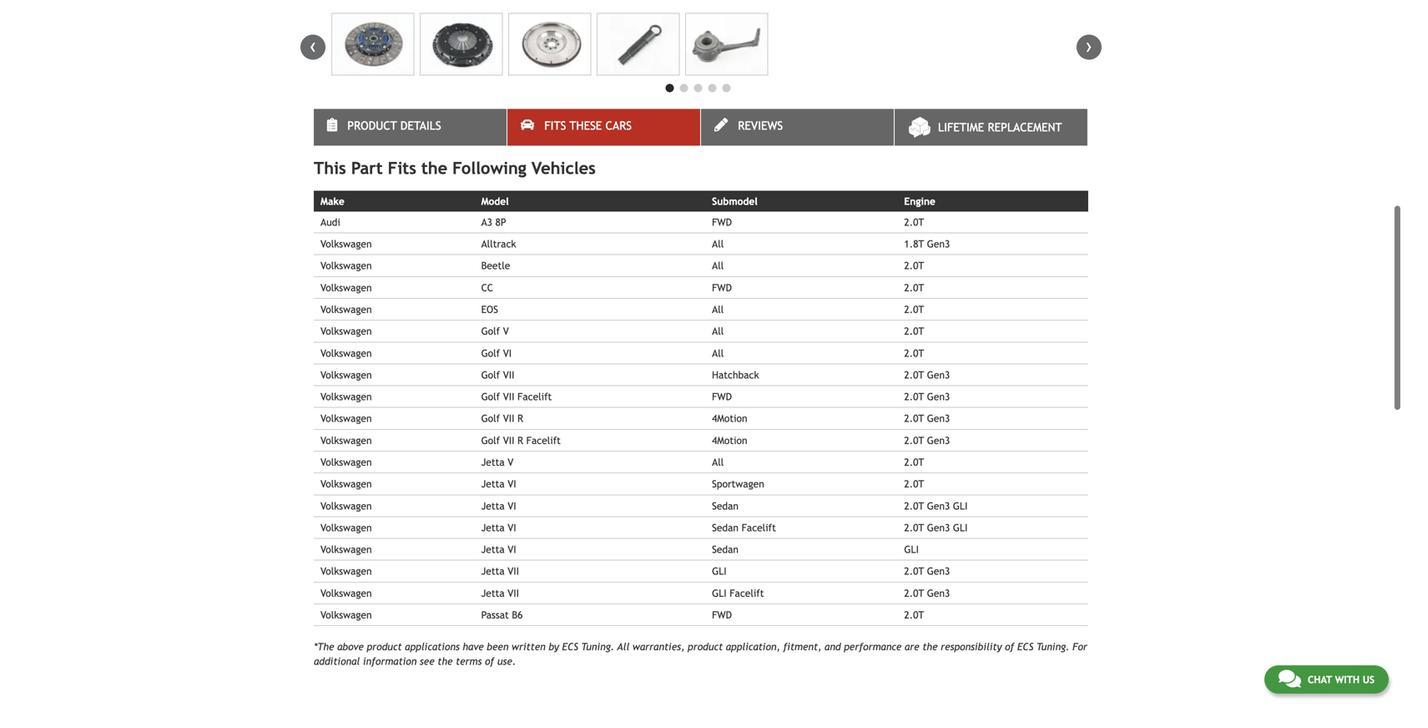 Task type: describe. For each thing, give the bounding box(es) containing it.
2 2.0t from the top
[[905, 260, 925, 272]]

all for beetle
[[712, 260, 724, 272]]

2 2.0t gen3 from the top
[[905, 391, 950, 402]]

golf v
[[481, 325, 509, 337]]

4motion for golf vii r facelift
[[712, 434, 748, 446]]

comments image
[[1279, 669, 1301, 689]]

a3
[[481, 216, 493, 228]]

3 volkswagen from the top
[[321, 282, 372, 293]]

3 jetta vi from the top
[[481, 522, 516, 533]]

*the above product applications have been written by                 ecs tuning. all warranties, product application, fitment,                 and performance are the responsibility of ecs tuning.                 for additional information see the terms of use.
[[314, 641, 1088, 667]]

make
[[321, 195, 345, 207]]

7 volkswagen from the top
[[321, 369, 372, 381]]

1 jetta vi from the top
[[481, 478, 516, 490]]

fits inside fits these cars link
[[545, 119, 566, 132]]

8 gen3 from the top
[[927, 565, 950, 577]]

5 2.0t from the top
[[905, 325, 925, 337]]

1 es#3220734 - mb-034-060 -  stage 2 performance clutch kit - with single mass flywheel - designed to hold up to 440 ft/lbs of torque to the wheels with a sprung organic disc and steel flyweel - dkm - audi volkswagen image from the left
[[331, 13, 414, 75]]

chat with us link
[[1265, 665, 1389, 694]]

17 volkswagen from the top
[[321, 587, 372, 599]]

details
[[401, 119, 441, 132]]

1 vertical spatial of
[[485, 655, 494, 667]]

application,
[[726, 641, 780, 653]]

9 volkswagen from the top
[[321, 413, 372, 424]]

lifetime
[[938, 120, 985, 134]]

5 es#3220734 - mb-034-060 -  stage 2 performance clutch kit - with single mass flywheel - designed to hold up to 440 ft/lbs of torque to the wheels with a sprung organic disc and steel flyweel - dkm - audi volkswagen image from the left
[[685, 13, 768, 75]]

2 ecs from the left
[[1018, 641, 1034, 653]]

all for golf vi
[[712, 347, 724, 359]]

1 tuning. from the left
[[582, 641, 615, 653]]

beetle
[[481, 260, 510, 272]]

7 jetta from the top
[[481, 587, 505, 599]]

golf vii
[[481, 369, 515, 381]]

12 volkswagen from the top
[[321, 478, 372, 490]]

all for eos
[[712, 303, 724, 315]]

fwd for a3 8p
[[712, 216, 732, 228]]

use.
[[497, 655, 516, 667]]

all for jetta v
[[712, 456, 724, 468]]

10 volkswagen from the top
[[321, 434, 372, 446]]

r for golf vii r
[[518, 413, 523, 424]]

these
[[570, 119, 602, 132]]

reviews link
[[701, 109, 894, 146]]

all for golf v
[[712, 325, 724, 337]]

4 2.0t gen3 from the top
[[905, 434, 950, 446]]

replacement
[[988, 120, 1063, 134]]

golf for golf vi
[[481, 347, 500, 359]]

1 product from the left
[[367, 641, 402, 653]]

golf for golf v
[[481, 325, 500, 337]]

hatchback
[[712, 369, 759, 381]]

facelift up golf vii r
[[518, 391, 552, 402]]

14 2.0t from the top
[[905, 522, 924, 533]]

chat with us
[[1308, 674, 1375, 685]]

3 es#3220734 - mb-034-060 -  stage 2 performance clutch kit - with single mass flywheel - designed to hold up to 440 ft/lbs of torque to the wheels with a sprung organic disc and steel flyweel - dkm - audi volkswagen image from the left
[[508, 13, 591, 75]]

3 gen3 from the top
[[927, 391, 950, 402]]

facelift down golf vii facelift on the left
[[527, 434, 561, 446]]

3 2.0t gen3 from the top
[[905, 413, 950, 424]]

2 sedan from the top
[[712, 522, 739, 533]]

product
[[347, 119, 397, 132]]

16 2.0t from the top
[[905, 587, 924, 599]]

this
[[314, 158, 346, 178]]

model
[[481, 195, 509, 207]]

2 jetta vi from the top
[[481, 500, 516, 512]]

5 jetta from the top
[[481, 544, 505, 555]]

10 2.0t from the top
[[905, 434, 924, 446]]

6 gen3 from the top
[[927, 500, 950, 512]]

4 2.0t from the top
[[905, 303, 925, 315]]

performance
[[844, 641, 902, 653]]

a3 8p
[[481, 216, 506, 228]]

additional
[[314, 655, 360, 667]]

8 volkswagen from the top
[[321, 391, 372, 402]]

5 volkswagen from the top
[[321, 325, 372, 337]]

1 gen3 from the top
[[927, 238, 950, 250]]

4 volkswagen from the top
[[321, 303, 372, 315]]

lifetime replacement
[[938, 120, 1063, 134]]

v for golf v
[[503, 325, 509, 337]]

golf for golf vii r
[[481, 413, 500, 424]]

fits these cars link
[[508, 109, 700, 146]]

submodel
[[712, 195, 758, 207]]

gli facelift
[[712, 587, 764, 599]]

8p
[[496, 216, 506, 228]]

jetta vii for gli facelift
[[481, 587, 519, 599]]

14 volkswagen from the top
[[321, 522, 372, 533]]

by
[[549, 641, 559, 653]]

v for jetta v
[[508, 456, 514, 468]]

9 2.0t from the top
[[905, 413, 924, 424]]

golf vii facelift
[[481, 391, 552, 402]]

golf vii r facelift
[[481, 434, 561, 446]]

1.8t
[[905, 238, 924, 250]]

1 vertical spatial the
[[923, 641, 938, 653]]

fwd for cc
[[712, 282, 732, 293]]

4 es#3220734 - mb-034-060 -  stage 2 performance clutch kit - with single mass flywheel - designed to hold up to 440 ft/lbs of torque to the wheels with a sprung organic disc and steel flyweel - dkm - audi volkswagen image from the left
[[597, 13, 680, 75]]

2.0t gen3 gli for sedan facelift
[[905, 522, 968, 533]]

›
[[1086, 34, 1093, 57]]

11 2.0t from the top
[[905, 456, 925, 468]]

1 vertical spatial fits
[[388, 158, 416, 178]]

warranties,
[[633, 641, 685, 653]]

b6
[[512, 609, 523, 621]]



Task type: locate. For each thing, give the bounding box(es) containing it.
6 volkswagen from the top
[[321, 347, 372, 359]]

vii
[[503, 369, 515, 381], [503, 391, 515, 402], [503, 413, 515, 424], [503, 434, 515, 446], [508, 565, 519, 577], [508, 587, 519, 599]]

for
[[1073, 641, 1088, 653]]

jetta vii
[[481, 565, 519, 577], [481, 587, 519, 599]]

fwd for golf vii facelift
[[712, 391, 732, 402]]

0 vertical spatial r
[[518, 413, 523, 424]]

13 volkswagen from the top
[[321, 500, 372, 512]]

of
[[1005, 641, 1015, 653], [485, 655, 494, 667]]

1 vertical spatial r
[[518, 434, 523, 446]]

5 gen3 from the top
[[927, 434, 950, 446]]

of right responsibility
[[1005, 641, 1015, 653]]

facelift
[[518, 391, 552, 402], [527, 434, 561, 446], [742, 522, 776, 533], [730, 587, 764, 599]]

tuning. right by
[[582, 641, 615, 653]]

been
[[487, 641, 509, 653]]

0 horizontal spatial ecs
[[562, 641, 579, 653]]

4motion up sportwagen
[[712, 434, 748, 446]]

responsibility
[[941, 641, 1002, 653]]

of down been
[[485, 655, 494, 667]]

4motion
[[712, 413, 748, 424], [712, 434, 748, 446]]

fits
[[545, 119, 566, 132], [388, 158, 416, 178]]

ecs right responsibility
[[1018, 641, 1034, 653]]

0 horizontal spatial product
[[367, 641, 402, 653]]

sportwagen
[[712, 478, 765, 490]]

1 vertical spatial v
[[508, 456, 514, 468]]

product up information
[[367, 641, 402, 653]]

1 jetta vii from the top
[[481, 565, 519, 577]]

see
[[420, 655, 435, 667]]

golf vii r
[[481, 413, 523, 424]]

us
[[1363, 674, 1375, 685]]

1 volkswagen from the top
[[321, 238, 372, 250]]

5 golf from the top
[[481, 413, 500, 424]]

part
[[351, 158, 383, 178]]

with
[[1335, 674, 1360, 685]]

4 gen3 from the top
[[927, 413, 950, 424]]

1 4motion from the top
[[712, 413, 748, 424]]

v down golf vii r facelift on the left bottom of the page
[[508, 456, 514, 468]]

have
[[463, 641, 484, 653]]

1 2.0t from the top
[[905, 216, 925, 228]]

audi
[[321, 216, 340, 228]]

facelift up the "application," at the right bottom of page
[[730, 587, 764, 599]]

vi
[[503, 347, 512, 359], [508, 478, 516, 490], [508, 500, 516, 512], [508, 522, 516, 533], [508, 544, 516, 555]]

fits right 'part'
[[388, 158, 416, 178]]

4motion down "hatchback"
[[712, 413, 748, 424]]

6 jetta from the top
[[481, 565, 505, 577]]

applications
[[405, 641, 460, 653]]

0 horizontal spatial tuning.
[[582, 641, 615, 653]]

1.8t gen3
[[905, 238, 950, 250]]

gli
[[953, 500, 968, 512], [953, 522, 968, 533], [905, 544, 919, 555], [712, 565, 727, 577], [712, 587, 727, 599]]

1 vertical spatial sedan
[[712, 522, 739, 533]]

sedan facelift
[[712, 522, 776, 533]]

6 2.0t from the top
[[905, 347, 925, 359]]

sedan for gli
[[712, 544, 739, 555]]

18 volkswagen from the top
[[321, 609, 372, 621]]

17 2.0t from the top
[[905, 609, 925, 621]]

0 vertical spatial of
[[1005, 641, 1015, 653]]

golf for golf vii facelift
[[481, 391, 500, 402]]

fits left these at top left
[[545, 119, 566, 132]]

golf down golf vi at the left of page
[[481, 369, 500, 381]]

2 gen3 from the top
[[927, 369, 950, 381]]

2 jetta from the top
[[481, 478, 505, 490]]

2 4motion from the top
[[712, 434, 748, 446]]

4 fwd from the top
[[712, 609, 732, 621]]

product details
[[347, 119, 441, 132]]

the right see
[[438, 655, 453, 667]]

0 horizontal spatial fits
[[388, 158, 416, 178]]

2 2.0t gen3 gli from the top
[[905, 522, 968, 533]]

r down golf vii r
[[518, 434, 523, 446]]

0 horizontal spatial of
[[485, 655, 494, 667]]

r
[[518, 413, 523, 424], [518, 434, 523, 446]]

all
[[712, 238, 724, 250], [712, 260, 724, 272], [712, 303, 724, 315], [712, 325, 724, 337], [712, 347, 724, 359], [712, 456, 724, 468], [617, 641, 630, 653]]

8 2.0t from the top
[[905, 391, 924, 402]]

information
[[363, 655, 417, 667]]

13 2.0t from the top
[[905, 500, 924, 512]]

2 product from the left
[[688, 641, 723, 653]]

*the
[[314, 641, 334, 653]]

gen3
[[927, 238, 950, 250], [927, 369, 950, 381], [927, 391, 950, 402], [927, 413, 950, 424], [927, 434, 950, 446], [927, 500, 950, 512], [927, 522, 950, 533], [927, 565, 950, 577], [927, 587, 950, 599]]

golf down golf vii
[[481, 391, 500, 402]]

2 r from the top
[[518, 434, 523, 446]]

2.0t gen3
[[905, 369, 950, 381], [905, 391, 950, 402], [905, 413, 950, 424], [905, 434, 950, 446], [905, 565, 950, 577], [905, 587, 950, 599]]

1 vertical spatial jetta vii
[[481, 587, 519, 599]]

0 vertical spatial the
[[421, 158, 448, 178]]

ecs right by
[[562, 641, 579, 653]]

golf vi
[[481, 347, 512, 359]]

r up golf vii r facelift on the left bottom of the page
[[518, 413, 523, 424]]

eos
[[481, 303, 498, 315]]

written
[[512, 641, 546, 653]]

1 sedan from the top
[[712, 500, 739, 512]]

15 volkswagen from the top
[[321, 544, 372, 555]]

6 golf from the top
[[481, 434, 500, 446]]

alltrack
[[481, 238, 516, 250]]

all inside the *the above product applications have been written by                 ecs tuning. all warranties, product application, fitment,                 and performance are the responsibility of ecs tuning.                 for additional information see the terms of use.
[[617, 641, 630, 653]]

golf up jetta v
[[481, 434, 500, 446]]

0 vertical spatial v
[[503, 325, 509, 337]]

2 jetta vii from the top
[[481, 587, 519, 599]]

engine
[[905, 195, 936, 207]]

2 volkswagen from the top
[[321, 260, 372, 272]]

fitment,
[[784, 641, 822, 653]]

2 tuning. from the left
[[1037, 641, 1070, 653]]

golf down eos
[[481, 325, 500, 337]]

12 2.0t from the top
[[905, 478, 925, 490]]

passat
[[481, 609, 509, 621]]

v
[[503, 325, 509, 337], [508, 456, 514, 468]]

5 2.0t gen3 from the top
[[905, 565, 950, 577]]

above
[[337, 641, 364, 653]]

1 horizontal spatial product
[[688, 641, 723, 653]]

2 es#3220734 - mb-034-060 -  stage 2 performance clutch kit - with single mass flywheel - designed to hold up to 440 ft/lbs of torque to the wheels with a sprung organic disc and steel flyweel - dkm - audi volkswagen image from the left
[[420, 13, 503, 75]]

jetta
[[481, 456, 505, 468], [481, 478, 505, 490], [481, 500, 505, 512], [481, 522, 505, 533], [481, 544, 505, 555], [481, 565, 505, 577], [481, 587, 505, 599]]

3 golf from the top
[[481, 369, 500, 381]]

tuning. left for
[[1037, 641, 1070, 653]]

golf down golf vii facelift on the left
[[481, 413, 500, 424]]

are
[[905, 641, 920, 653]]

jetta vii for gli
[[481, 565, 519, 577]]

golf down golf v
[[481, 347, 500, 359]]

the right the are
[[923, 641, 938, 653]]

facelift down sportwagen
[[742, 522, 776, 533]]

1 jetta from the top
[[481, 456, 505, 468]]

9 gen3 from the top
[[927, 587, 950, 599]]

1 r from the top
[[518, 413, 523, 424]]

2 vertical spatial the
[[438, 655, 453, 667]]

11 volkswagen from the top
[[321, 456, 372, 468]]

sedan
[[712, 500, 739, 512], [712, 522, 739, 533], [712, 544, 739, 555]]

0 vertical spatial 2.0t gen3 gli
[[905, 500, 968, 512]]

vehicles
[[532, 158, 596, 178]]

jetta v
[[481, 456, 514, 468]]

2.0t gen3 gli
[[905, 500, 968, 512], [905, 522, 968, 533]]

3 2.0t from the top
[[905, 282, 925, 293]]

the down "details"
[[421, 158, 448, 178]]

passat b6
[[481, 609, 523, 621]]

1 2.0t gen3 from the top
[[905, 369, 950, 381]]

1 horizontal spatial fits
[[545, 119, 566, 132]]

7 gen3 from the top
[[927, 522, 950, 533]]

fwd
[[712, 216, 732, 228], [712, 282, 732, 293], [712, 391, 732, 402], [712, 609, 732, 621]]

15 2.0t from the top
[[905, 565, 924, 577]]

0 vertical spatial sedan
[[712, 500, 739, 512]]

1 fwd from the top
[[712, 216, 732, 228]]

0 vertical spatial 4motion
[[712, 413, 748, 424]]

0 vertical spatial fits
[[545, 119, 566, 132]]

1 horizontal spatial of
[[1005, 641, 1015, 653]]

and
[[825, 641, 841, 653]]

1 golf from the top
[[481, 325, 500, 337]]

1 vertical spatial 2.0t gen3 gli
[[905, 522, 968, 533]]

volkswagen
[[321, 238, 372, 250], [321, 260, 372, 272], [321, 282, 372, 293], [321, 303, 372, 315], [321, 325, 372, 337], [321, 347, 372, 359], [321, 369, 372, 381], [321, 391, 372, 402], [321, 413, 372, 424], [321, 434, 372, 446], [321, 456, 372, 468], [321, 478, 372, 490], [321, 500, 372, 512], [321, 522, 372, 533], [321, 544, 372, 555], [321, 565, 372, 577], [321, 587, 372, 599], [321, 609, 372, 621]]

2.0t gen3 gli for sedan
[[905, 500, 968, 512]]

lifetime replacement link
[[895, 109, 1088, 146]]

0 vertical spatial jetta vii
[[481, 565, 519, 577]]

‹ link
[[301, 34, 326, 60]]

terms
[[456, 655, 482, 667]]

cars
[[606, 119, 632, 132]]

3 fwd from the top
[[712, 391, 732, 402]]

r for golf vii r facelift
[[518, 434, 523, 446]]

fits these cars
[[545, 119, 632, 132]]

1 ecs from the left
[[562, 641, 579, 653]]

reviews
[[738, 119, 783, 132]]

1 2.0t gen3 gli from the top
[[905, 500, 968, 512]]

1 horizontal spatial tuning.
[[1037, 641, 1070, 653]]

2 fwd from the top
[[712, 282, 732, 293]]

› link
[[1077, 34, 1102, 60]]

3 jetta from the top
[[481, 500, 505, 512]]

golf for golf vii
[[481, 369, 500, 381]]

2 vertical spatial sedan
[[712, 544, 739, 555]]

tuning.
[[582, 641, 615, 653], [1037, 641, 1070, 653]]

1 horizontal spatial ecs
[[1018, 641, 1034, 653]]

4 golf from the top
[[481, 391, 500, 402]]

es#3220734 - mb-034-060 -  stage 2 performance clutch kit - with single mass flywheel - designed to hold up to 440 ft/lbs of torque to the wheels with a sprung organic disc and steel flyweel - dkm - audi volkswagen image
[[331, 13, 414, 75], [420, 13, 503, 75], [508, 13, 591, 75], [597, 13, 680, 75], [685, 13, 768, 75]]

chat
[[1308, 674, 1333, 685]]

product details link
[[314, 109, 507, 146]]

product right warranties,
[[688, 641, 723, 653]]

jetta vi
[[481, 478, 516, 490], [481, 500, 516, 512], [481, 522, 516, 533], [481, 544, 516, 555]]

4motion for golf vii r
[[712, 413, 748, 424]]

following
[[453, 158, 527, 178]]

fwd for passat b6
[[712, 609, 732, 621]]

16 volkswagen from the top
[[321, 565, 372, 577]]

golf
[[481, 325, 500, 337], [481, 347, 500, 359], [481, 369, 500, 381], [481, 391, 500, 402], [481, 413, 500, 424], [481, 434, 500, 446]]

v up golf vi at the left of page
[[503, 325, 509, 337]]

all for alltrack
[[712, 238, 724, 250]]

ecs
[[562, 641, 579, 653], [1018, 641, 1034, 653]]

cc
[[481, 282, 493, 293]]

sedan for 2.0t gen3 gli
[[712, 500, 739, 512]]

golf for golf vii r facelift
[[481, 434, 500, 446]]

the
[[421, 158, 448, 178], [923, 641, 938, 653], [438, 655, 453, 667]]

product
[[367, 641, 402, 653], [688, 641, 723, 653]]

6 2.0t gen3 from the top
[[905, 587, 950, 599]]

1 vertical spatial 4motion
[[712, 434, 748, 446]]

‹
[[310, 34, 316, 57]]

2 golf from the top
[[481, 347, 500, 359]]

4 jetta from the top
[[481, 522, 505, 533]]

3 sedan from the top
[[712, 544, 739, 555]]

4 jetta vi from the top
[[481, 544, 516, 555]]

7 2.0t from the top
[[905, 369, 924, 381]]

this part fits the following vehicles
[[314, 158, 596, 178]]



Task type: vqa. For each thing, say whether or not it's contained in the screenshot.


